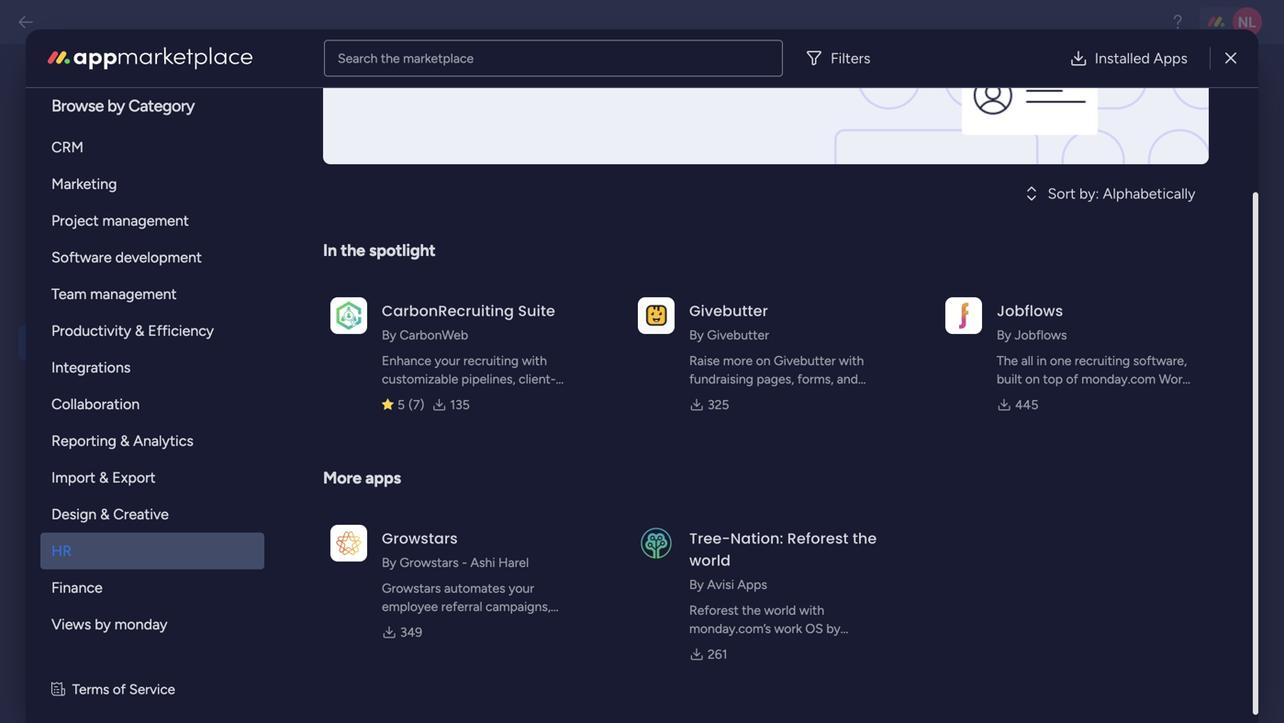 Task type: locate. For each thing, give the bounding box(es) containing it.
management
[[102, 212, 189, 229], [90, 285, 177, 303]]

0 vertical spatial to
[[483, 368, 496, 385]]

world
[[689, 550, 731, 571], [764, 603, 796, 618]]

by inside the jobflows by jobflows
[[997, 327, 1011, 343]]

0 vertical spatial reforest
[[787, 528, 849, 549]]

views by monday
[[51, 616, 167, 633]]

management for project management
[[102, 212, 189, 229]]

api button
[[18, 325, 231, 361]]

administration
[[32, 78, 215, 111]]

2 vertical spatial monday
[[115, 616, 167, 633]]

in left one
[[1037, 353, 1047, 369]]

2 horizontal spatial apps
[[1154, 50, 1188, 67]]

api up integrations
[[69, 333, 94, 353]]

more up fundraising
[[723, 353, 753, 369]]

app logo image left givebutter by givebutter
[[638, 297, 675, 334]]

0 vertical spatial app
[[439, 347, 462, 364]]

0 horizontal spatial reforest
[[689, 603, 739, 618]]

in left order
[[433, 368, 444, 385]]

your
[[435, 353, 460, 369], [556, 368, 583, 385], [626, 389, 653, 405], [509, 581, 534, 596], [739, 639, 765, 655]]

app logo image left the jobflows by jobflows
[[945, 297, 982, 334]]

app logo image left tree-
[[638, 525, 675, 562]]

spotlight
[[369, 240, 436, 260]]

2 horizontal spatial with
[[839, 353, 864, 369]]

growstars inside growstars automates your employee referral campaigns, create positions, post, manage & keep track!
[[382, 581, 441, 596]]

marketplace
[[403, 50, 474, 66]]

jobflows
[[997, 301, 1063, 321], [1015, 327, 1067, 343]]

the for the monday app api gives you powerful capabilities in order to enhance your monday app experience. it's very important to keep your api token secure.
[[360, 347, 383, 364]]

givebutter by givebutter
[[689, 301, 769, 343]]

&
[[135, 322, 144, 340], [563, 390, 571, 405], [802, 390, 810, 405], [120, 432, 130, 450], [99, 469, 109, 487], [100, 506, 110, 523], [561, 617, 569, 633]]

1 vertical spatial on
[[1025, 371, 1040, 387]]

by up employee
[[382, 555, 396, 570]]

1 horizontal spatial recruiting
[[1075, 353, 1130, 369]]

the up built
[[997, 353, 1018, 369]]

texts
[[813, 390, 842, 405]]

& inside enhance your recruiting with customizable pipelines, client- facing dashboards, automation & more.
[[563, 390, 571, 405]]

1 vertical spatial management
[[90, 285, 177, 303]]

1 vertical spatial token
[[385, 134, 422, 150]]

0 horizontal spatial all
[[853, 390, 866, 405]]

by for growstars
[[382, 555, 396, 570]]

software
[[51, 249, 112, 266]]

growstars automates your employee referral campaigns, create positions, post, manage & keep track!
[[382, 581, 569, 651]]

by up built
[[997, 327, 1011, 343]]

work
[[1159, 371, 1189, 387]]

api left v2
[[305, 83, 336, 107]]

the inside the all in one recruiting software, built on top of monday.com work os.
[[997, 353, 1018, 369]]

with inside enhance your recruiting with customizable pipelines, client- facing dashboards, automation & more.
[[522, 353, 547, 369]]

monday up customizable
[[386, 347, 436, 364]]

team management
[[51, 285, 177, 303]]

tidy
[[69, 454, 99, 474]]

world down tree-
[[689, 550, 731, 571]]

- left ashi at the bottom of page
[[462, 555, 467, 570]]

api left documentation in the left top of the page
[[386, 251, 407, 268]]

on left top
[[1025, 371, 1040, 387]]

1 vertical spatial keep
[[382, 636, 410, 651]]

the for reforest the world with monday.com's work os by planting your own company's trees.
[[742, 603, 761, 618]]

0 horizontal spatial app
[[360, 389, 383, 405]]

more down browse
[[70, 117, 101, 134]]

givebutter inside 'raise more on givebutter with fundraising pages, forms, and events, crm, email & texts - all for free.'
[[774, 353, 836, 369]]

the api documentation can be found at
[[360, 251, 605, 268]]

the inside the monday app api gives you powerful capabilities in order to enhance your monday app experience. it's very important to keep your api token secure.
[[360, 347, 383, 364]]

2 vertical spatial growstars
[[382, 581, 441, 596]]

your down carbonweb
[[435, 353, 460, 369]]

productivity & efficiency
[[51, 322, 214, 340]]

1 horizontal spatial monday
[[386, 347, 436, 364]]

by up raise
[[689, 327, 704, 343]]

1 horizontal spatial reforest
[[787, 528, 849, 549]]

sort by: alphabetically button
[[1016, 179, 1209, 208]]

the up capabilities
[[360, 347, 383, 364]]

by
[[107, 96, 125, 116], [95, 616, 111, 633], [826, 621, 841, 637]]

raise
[[689, 353, 720, 369]]

1 horizontal spatial all
[[1021, 353, 1034, 369]]

token down api v2 token
[[385, 134, 422, 150]]

-
[[845, 390, 850, 405], [462, 555, 467, 570]]

reforest up monday.com's
[[689, 603, 739, 618]]

of right top
[[1066, 371, 1078, 387]]

at
[[593, 251, 605, 268]]

recruiting inside the all in one recruiting software, built on top of monday.com work os.
[[1075, 353, 1130, 369]]

all left for
[[853, 390, 866, 405]]

users
[[69, 252, 110, 272]]

noah lott image
[[1233, 7, 1262, 37]]

to
[[483, 368, 496, 385], [576, 389, 589, 405]]

management up development
[[102, 212, 189, 229]]

by right browse
[[107, 96, 125, 116]]

world up work
[[764, 603, 796, 618]]

by inside tree-nation: reforest the world by avisi apps
[[689, 577, 704, 593]]

1 vertical spatial of
[[113, 682, 126, 698]]

1 horizontal spatial world
[[764, 603, 796, 618]]

reforest right nation:
[[787, 528, 849, 549]]

by inside givebutter by givebutter
[[689, 327, 704, 343]]

0 vertical spatial on
[[756, 353, 771, 369]]

order
[[447, 368, 480, 385]]

own
[[768, 639, 792, 655]]

1 vertical spatial all
[[853, 390, 866, 405]]

your down the powerful
[[556, 368, 583, 385]]

management down users button
[[90, 285, 177, 303]]

0 vertical spatial token
[[367, 83, 421, 107]]

by inside reforest the world with monday.com's work os by planting your own company's trees.
[[826, 621, 841, 637]]

app logo image for tree-
[[638, 525, 675, 562]]

keep down the powerful
[[592, 389, 622, 405]]

0 horizontal spatial in
[[433, 368, 444, 385]]

to up "very"
[[483, 368, 496, 385]]

with for carbonrecruiting suite
[[522, 353, 547, 369]]

by up enhance
[[382, 327, 396, 343]]

learn more link
[[32, 116, 231, 136]]

0 horizontal spatial world
[[689, 550, 731, 571]]

app logo image for givebutter
[[638, 297, 675, 334]]

1 vertical spatial reforest
[[689, 603, 739, 618]]

1 vertical spatial app
[[360, 389, 383, 405]]

positions,
[[422, 617, 477, 633]]

gives
[[490, 347, 522, 364]]

installed apps button
[[1055, 40, 1202, 77]]

apps right avisi
[[737, 577, 767, 593]]

1 horizontal spatial apps
[[737, 577, 767, 593]]

more
[[323, 468, 362, 488]]

app up order
[[439, 347, 462, 364]]

security
[[69, 293, 129, 313]]

with up the client- at the left
[[522, 353, 547, 369]]

automates
[[444, 581, 505, 596]]

0 vertical spatial more
[[70, 117, 101, 134]]

0 vertical spatial givebutter
[[689, 301, 768, 321]]

1 horizontal spatial on
[[1025, 371, 1040, 387]]

by inside growstars by growstars - ashi harel
[[382, 555, 396, 570]]

security button
[[18, 285, 231, 321]]

0 vertical spatial management
[[102, 212, 189, 229]]

1 vertical spatial apps
[[69, 535, 107, 555]]

project management
[[51, 212, 189, 229]]

1 horizontal spatial in
[[1037, 353, 1047, 369]]

0 vertical spatial apps
[[1154, 50, 1188, 67]]

on
[[756, 353, 771, 369], [1025, 371, 1040, 387]]

growstars for growstars by growstars - ashi harel
[[382, 528, 458, 549]]

1 vertical spatial to
[[576, 389, 589, 405]]

app left 5
[[360, 389, 383, 405]]

2 vertical spatial givebutter
[[774, 353, 836, 369]]

0 horizontal spatial more
[[70, 117, 101, 134]]

dapulse info image
[[323, 249, 341, 277]]

0 vertical spatial all
[[1021, 353, 1034, 369]]

content directory
[[69, 495, 200, 515]]

1 horizontal spatial with
[[799, 603, 824, 618]]

your left events,
[[626, 389, 653, 405]]

0 horizontal spatial -
[[462, 555, 467, 570]]

with up the os
[[799, 603, 824, 618]]

0 horizontal spatial of
[[113, 682, 126, 698]]

your inside enhance your recruiting with customizable pipelines, client- facing dashboards, automation & more.
[[435, 353, 460, 369]]

keep down create
[[382, 636, 410, 651]]

with
[[522, 353, 547, 369], [839, 353, 864, 369], [799, 603, 824, 618]]

facing
[[382, 390, 418, 405]]

world inside reforest the world with monday.com's work os by planting your own company's trees.
[[764, 603, 796, 618]]

avisi
[[707, 577, 734, 593]]

0 horizontal spatial recruiting
[[463, 353, 519, 369]]

your up campaigns,
[[509, 581, 534, 596]]

1 vertical spatial monday
[[586, 368, 636, 385]]

harel
[[498, 555, 529, 570]]

growstars
[[382, 528, 458, 549], [400, 555, 459, 570], [382, 581, 441, 596]]

by inside carbonrecruiting suite by carbonweb
[[382, 327, 396, 343]]

0 horizontal spatial with
[[522, 353, 547, 369]]

app logo image
[[330, 297, 367, 334], [638, 297, 675, 334], [945, 297, 982, 334], [330, 525, 367, 562], [638, 525, 675, 562]]

of inside "link"
[[113, 682, 126, 698]]

5 (7)
[[397, 397, 424, 413]]

1 vertical spatial more
[[723, 353, 753, 369]]

your left own
[[739, 639, 765, 655]]

pipelines,
[[462, 371, 516, 387]]

0 vertical spatial growstars
[[382, 528, 458, 549]]

1 horizontal spatial more
[[723, 353, 753, 369]]

create
[[382, 617, 419, 633]]

content directory button
[[18, 487, 231, 523]]

1 vertical spatial world
[[764, 603, 796, 618]]

service
[[129, 682, 175, 698]]

recruiting up monday.com
[[1075, 353, 1130, 369]]

- inside growstars by growstars - ashi harel
[[462, 555, 467, 570]]

to right important
[[576, 389, 589, 405]]

apps button
[[18, 527, 231, 563]]

monday down permissions button
[[115, 616, 167, 633]]

0 horizontal spatial apps
[[69, 535, 107, 555]]

experience.
[[387, 389, 457, 405]]

for
[[869, 390, 885, 405]]

0 horizontal spatial on
[[756, 353, 771, 369]]

monday.com
[[1082, 371, 1156, 387]]

personal api token
[[305, 134, 422, 150]]

2 recruiting from the left
[[1075, 353, 1130, 369]]

import & export
[[51, 469, 156, 487]]

events,
[[689, 390, 731, 405]]

personal
[[305, 134, 357, 150]]

app logo image down more
[[330, 525, 367, 562]]

monday
[[386, 347, 436, 364], [586, 368, 636, 385], [115, 616, 167, 633]]

1 horizontal spatial -
[[845, 390, 850, 405]]

with inside reforest the world with monday.com's work os by planting your own company's trees.
[[799, 603, 824, 618]]

- inside 'raise more on givebutter with fundraising pages, forms, and events, crm, email & texts - all for free.'
[[845, 390, 850, 405]]

0 vertical spatial jobflows
[[997, 301, 1063, 321]]

growstars by growstars - ashi harel
[[382, 528, 529, 570]]

1 horizontal spatial of
[[1066, 371, 1078, 387]]

recruiting inside enhance your recruiting with customizable pipelines, client- facing dashboards, automation & more.
[[463, 353, 519, 369]]

crm
[[51, 139, 84, 156]]

forms,
[[797, 371, 834, 387]]

1 horizontal spatial to
[[576, 389, 589, 405]]

with up 'and'
[[839, 353, 864, 369]]

0 vertical spatial monday
[[386, 347, 436, 364]]

0 vertical spatial -
[[845, 390, 850, 405]]

0 horizontal spatial keep
[[382, 636, 410, 651]]

token
[[367, 83, 421, 107], [385, 134, 422, 150]]

more.
[[382, 408, 414, 424]]

135
[[450, 397, 470, 413]]

apps down design
[[69, 535, 107, 555]]

- down 'and'
[[845, 390, 850, 405]]

0 vertical spatial world
[[689, 550, 731, 571]]

by right the os
[[826, 621, 841, 637]]

banner logo image
[[852, 0, 1187, 164]]

2 horizontal spatial monday
[[586, 368, 636, 385]]

1 recruiting from the left
[[463, 353, 519, 369]]

the right dapulse info icon
[[360, 251, 383, 268]]

of right "terms"
[[113, 682, 126, 698]]

app logo image down dapulse info icon
[[330, 297, 367, 334]]

tree-
[[689, 528, 730, 549]]

import
[[51, 469, 96, 487]]

collaboration
[[51, 396, 140, 413]]

& inside 'raise more on givebutter with fundraising pages, forms, and events, crm, email & texts - all for free.'
[[802, 390, 810, 405]]

tidy up
[[69, 454, 125, 474]]

apps down help image
[[1154, 50, 1188, 67]]

token down search the marketplace
[[367, 83, 421, 107]]

1 horizontal spatial keep
[[592, 389, 622, 405]]

in the spotlight
[[323, 240, 436, 260]]

marketing
[[51, 175, 117, 193]]

2 vertical spatial apps
[[737, 577, 767, 593]]

by left avisi
[[689, 577, 704, 593]]

all up built
[[1021, 353, 1034, 369]]

the inside reforest the world with monday.com's work os by planting your own company's trees.
[[742, 603, 761, 618]]

views
[[51, 616, 91, 633]]

monday down the powerful
[[586, 368, 636, 385]]

the inside tree-nation: reforest the world by avisi apps
[[853, 528, 877, 549]]

on up pages,
[[756, 353, 771, 369]]

token
[[384, 409, 419, 426]]

1 horizontal spatial app
[[439, 347, 462, 364]]

recruiting up pipelines,
[[463, 353, 519, 369]]

by up copier
[[95, 616, 111, 633]]

0 vertical spatial of
[[1066, 371, 1078, 387]]

apps
[[365, 468, 401, 488]]

0 vertical spatial keep
[[592, 389, 622, 405]]

software development
[[51, 249, 202, 266]]

1 vertical spatial -
[[462, 555, 467, 570]]



Task type: vqa. For each thing, say whether or not it's contained in the screenshot.
second 'recruiting' from left
yes



Task type: describe. For each thing, give the bounding box(es) containing it.
back to workspace image
[[17, 13, 35, 31]]

search the marketplace
[[338, 50, 474, 66]]

directory
[[134, 495, 200, 515]]

work
[[774, 621, 802, 637]]

design
[[51, 506, 97, 523]]

reporting & analytics
[[51, 432, 194, 450]]

api left 'more.'
[[360, 409, 381, 426]]

account
[[114, 616, 174, 636]]

by for views
[[95, 616, 111, 633]]

api v2 token
[[305, 83, 421, 107]]

company's
[[796, 639, 857, 655]]

up
[[104, 454, 125, 474]]

world inside tree-nation: reforest the world by avisi apps
[[689, 550, 731, 571]]

and
[[837, 371, 858, 387]]

browse
[[51, 96, 104, 116]]

terms
[[72, 682, 109, 698]]

customization
[[69, 212, 176, 232]]

app logo image for carbonrecruiting
[[330, 297, 367, 334]]

alphabetically
[[1103, 185, 1196, 202]]

raise more on givebutter with fundraising pages, forms, and events, crm, email & texts - all for free.
[[689, 353, 885, 424]]

with for tree-nation: reforest the world
[[799, 603, 824, 618]]

crm,
[[734, 390, 765, 405]]

in
[[323, 240, 337, 260]]

in inside the all in one recruiting software, built on top of monday.com work os.
[[1037, 353, 1047, 369]]

growstars for growstars automates your employee referral campaigns, create positions, post, manage & keep track!
[[382, 581, 441, 596]]

5
[[397, 397, 405, 413]]

planting
[[689, 639, 736, 655]]

copy
[[634, 165, 665, 180]]

app logo image for jobflows
[[945, 297, 982, 334]]

token for api v2 token
[[367, 83, 421, 107]]

your inside reforest the world with monday.com's work os by planting your own company's trees.
[[739, 639, 765, 655]]

built
[[997, 371, 1022, 387]]

terms of service link
[[72, 680, 175, 700]]

enhance
[[500, 368, 552, 385]]

the for the api documentation can be found at
[[360, 251, 383, 268]]

with inside 'raise more on givebutter with fundraising pages, forms, and events, crm, email & texts - all for free.'
[[839, 353, 864, 369]]

reporting
[[51, 432, 117, 450]]

found
[[553, 251, 589, 268]]

design & creative
[[51, 506, 169, 523]]

1 vertical spatial givebutter
[[707, 327, 769, 343]]

325
[[708, 397, 729, 413]]

billing
[[69, 374, 112, 393]]

top
[[1043, 371, 1063, 387]]

api inside button
[[69, 333, 94, 353]]

app logo image for growstars
[[330, 525, 367, 562]]

api right personal
[[361, 134, 382, 150]]

apps marketplace image
[[48, 47, 252, 69]]

api up order
[[466, 347, 487, 364]]

the for search the marketplace
[[381, 50, 400, 66]]

keep inside the monday app api gives you powerful capabilities in order to enhance your monday app experience. it's very important to keep your api token secure.
[[592, 389, 622, 405]]

productivity
[[51, 322, 131, 340]]

installed apps
[[1095, 50, 1188, 67]]

campaigns,
[[486, 599, 551, 615]]

445
[[1015, 397, 1039, 413]]

0 horizontal spatial to
[[483, 368, 496, 385]]

cross account copier
[[68, 616, 174, 660]]

in inside the monday app api gives you powerful capabilities in order to enhance your monday app experience. it's very important to keep your api token secure.
[[433, 368, 444, 385]]

more inside 'raise more on givebutter with fundraising pages, forms, and events, crm, email & texts - all for free.'
[[723, 353, 753, 369]]

copier
[[68, 641, 114, 660]]

on inside the all in one recruiting software, built on top of monday.com work os.
[[1025, 371, 1040, 387]]

349
[[400, 625, 422, 640]]

fundraising
[[689, 371, 754, 387]]

permissions
[[69, 576, 155, 595]]

terms of service
[[72, 682, 175, 698]]

reforest inside tree-nation: reforest the world by avisi apps
[[787, 528, 849, 549]]

of inside the all in one recruiting software, built on top of monday.com work os.
[[1066, 371, 1078, 387]]

1 vertical spatial jobflows
[[1015, 327, 1067, 343]]

by for jobflows
[[997, 327, 1011, 343]]

you
[[526, 347, 549, 364]]

by for givebutter
[[689, 327, 704, 343]]

software,
[[1133, 353, 1187, 369]]

can
[[508, 251, 530, 268]]

& inside growstars automates your employee referral campaigns, create positions, post, manage & keep track!
[[561, 617, 569, 633]]

filters button
[[798, 40, 885, 77]]

creative
[[113, 506, 169, 523]]

cross
[[68, 616, 110, 636]]

search
[[338, 50, 378, 66]]

management for team management
[[90, 285, 177, 303]]

1 vertical spatial growstars
[[400, 555, 459, 570]]

your inside growstars automates your employee referral campaigns, create positions, post, manage & keep track!
[[509, 581, 534, 596]]

by:
[[1079, 185, 1099, 202]]

usage
[[69, 414, 115, 434]]

employee
[[382, 599, 438, 615]]

all inside the all in one recruiting software, built on top of monday.com work os.
[[1021, 353, 1034, 369]]

category
[[128, 96, 195, 116]]

os.
[[997, 390, 1017, 405]]

keep inside growstars automates your employee referral campaigns, create positions, post, manage & keep track!
[[382, 636, 410, 651]]

by for browse
[[107, 96, 125, 116]]

help image
[[1169, 13, 1187, 31]]

the for the all in one recruiting software, built on top of monday.com work os.
[[997, 353, 1018, 369]]

free.
[[689, 408, 715, 424]]

finance
[[51, 579, 103, 597]]

dashboards,
[[421, 390, 490, 405]]

on inside 'raise more on givebutter with fundraising pages, forms, and events, crm, email & texts - all for free.'
[[756, 353, 771, 369]]

carbonrecruiting suite by carbonweb
[[382, 301, 555, 343]]

manage
[[512, 617, 558, 633]]

terms of use image
[[51, 680, 65, 700]]

token for personal api token
[[385, 134, 422, 150]]

usage stats
[[69, 414, 155, 434]]

the all in one recruiting software, built on top of monday.com work os.
[[997, 353, 1189, 405]]

jobflows by jobflows
[[997, 301, 1067, 343]]

track!
[[413, 636, 445, 651]]

reforest inside reforest the world with monday.com's work os by planting your own company's trees.
[[689, 603, 739, 618]]

be
[[534, 251, 549, 268]]

one
[[1050, 353, 1072, 369]]

carbonrecruiting
[[382, 301, 514, 321]]

permissions button
[[18, 568, 231, 604]]

apps inside tree-nation: reforest the world by avisi apps
[[737, 577, 767, 593]]

all inside 'raise more on givebutter with fundraising pages, forms, and events, crm, email & texts - all for free.'
[[853, 390, 866, 405]]

dapulse x slim image
[[1225, 47, 1236, 69]]

enhance your recruiting with customizable pipelines, client- facing dashboards, automation & more.
[[382, 353, 571, 424]]

the for in the spotlight
[[341, 240, 365, 260]]

0 horizontal spatial monday
[[115, 616, 167, 633]]

copy button
[[606, 158, 672, 187]]

team
[[51, 285, 87, 303]]

administration learn more
[[32, 78, 215, 134]]

email
[[768, 390, 798, 405]]

powerful
[[552, 347, 606, 364]]

more inside administration learn more
[[70, 117, 101, 134]]



